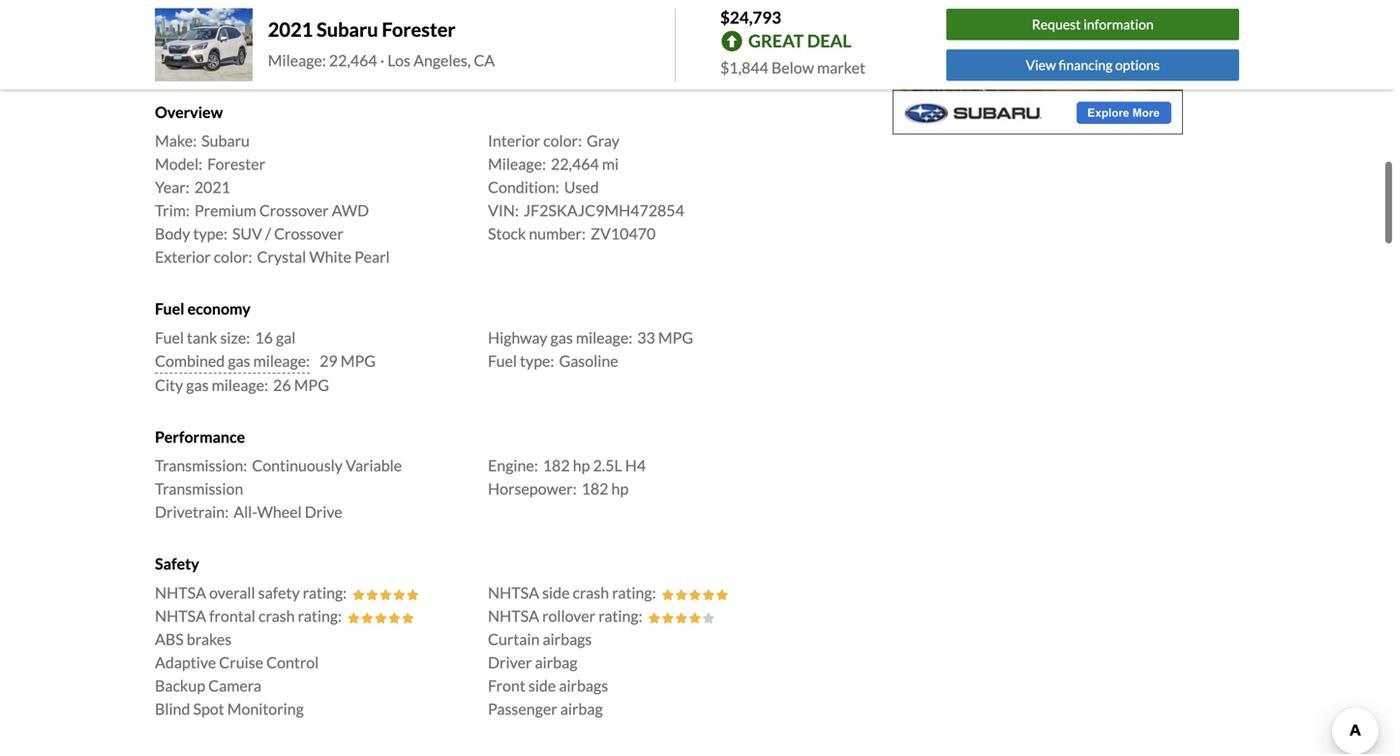 Task type: describe. For each thing, give the bounding box(es) containing it.
curtain
[[488, 630, 540, 649]]

/
[[265, 224, 271, 243]]

nhtsa rollover rating:
[[488, 607, 643, 626]]

gray
[[587, 131, 620, 150]]

great deal
[[749, 30, 852, 52]]

condition:
[[488, 178, 560, 197]]

interior color: gray mileage: 22,464 mi condition: used vin: jf2skajc9mh472854 stock number: zv10470
[[488, 131, 685, 243]]

front
[[488, 676, 526, 695]]

below
[[772, 58, 815, 77]]

2021 subaru forester image
[[155, 8, 253, 82]]

nhtsa for nhtsa frontal crash rating:
[[155, 607, 206, 626]]

variable
[[346, 456, 402, 475]]

$1,844 below market
[[721, 58, 866, 77]]

33
[[638, 328, 656, 347]]

spot
[[193, 700, 224, 719]]

vin:
[[488, 201, 519, 220]]

ca
[[474, 51, 495, 70]]

request information button
[[947, 9, 1240, 40]]

nhtsa side crash rating:
[[488, 583, 656, 602]]

h4
[[626, 456, 646, 475]]

·
[[380, 51, 385, 70]]

0 vertical spatial crossover
[[259, 201, 329, 220]]

color: inside "interior color: gray mileage: 22,464 mi condition: used vin: jf2skajc9mh472854 stock number: zv10470"
[[544, 131, 582, 150]]

rating: for nhtsa side crash rating:
[[612, 583, 656, 602]]

body
[[155, 224, 190, 243]]

drivetrain:
[[155, 503, 229, 522]]

mi
[[602, 155, 619, 174]]

2021 inside make: subaru model: forester year: 2021 trim: premium crossover awd body type: suv / crossover exterior color: crystal white pearl
[[194, 178, 230, 197]]

driver
[[488, 653, 532, 672]]

los
[[388, 51, 411, 70]]

abs
[[155, 630, 184, 649]]

color: inside make: subaru model: forester year: 2021 trim: premium crossover awd body type: suv / crossover exterior color: crystal white pearl
[[214, 248, 252, 267]]

1 vertical spatial airbag
[[561, 700, 603, 719]]

1 vertical spatial view financing options button
[[947, 49, 1240, 81]]

type: inside highway gas mileage: 33 mpg fuel type: gasoline
[[520, 352, 555, 370]]

1 horizontal spatial 182
[[582, 480, 609, 498]]

size:
[[220, 328, 250, 347]]

economy
[[188, 300, 251, 318]]

0 vertical spatial airbags
[[543, 630, 592, 649]]

$24,793
[[721, 7, 782, 27]]

fuel tank size: 16 gal combined gas mileage: 29 mpg city gas mileage: 26 mpg
[[155, 328, 376, 395]]

2 vertical spatial mpg
[[294, 376, 329, 395]]

engine:
[[488, 456, 538, 475]]

nhtsa for nhtsa overall safety rating:
[[155, 583, 206, 602]]

backup
[[155, 676, 205, 695]]

1 vertical spatial airbags
[[559, 676, 609, 695]]

used
[[564, 178, 599, 197]]

great
[[749, 30, 804, 52]]

safety
[[155, 555, 199, 574]]

performance
[[155, 428, 245, 446]]

trim:
[[155, 201, 190, 220]]

pearl
[[355, 248, 390, 267]]

1 vertical spatial mileage:
[[253, 352, 310, 370]]

premium
[[195, 201, 256, 220]]

22,464 for color:
[[551, 155, 599, 174]]

information
[[1084, 16, 1154, 33]]

awd
[[332, 201, 369, 220]]

request
[[1033, 16, 1082, 33]]

16
[[255, 328, 273, 347]]

crash for frontal
[[259, 607, 295, 626]]

stock
[[488, 224, 526, 243]]

view for leftmost view financing options button
[[404, 5, 438, 24]]

wheel
[[257, 503, 302, 522]]

model:
[[155, 155, 203, 174]]

view financing options for bottommost view financing options button
[[1027, 57, 1160, 73]]

continuously
[[252, 456, 343, 475]]

view for bottommost view financing options button
[[1027, 57, 1057, 73]]

drive
[[305, 503, 343, 522]]

control
[[266, 653, 319, 672]]

$1,844
[[721, 58, 769, 77]]

city
[[155, 376, 183, 395]]

cruise
[[219, 653, 264, 672]]

0 horizontal spatial 182
[[543, 456, 570, 475]]

camera
[[208, 676, 262, 695]]

passenger
[[488, 700, 558, 719]]

safety
[[258, 583, 300, 602]]

combined
[[155, 352, 225, 370]]

year:
[[155, 178, 190, 197]]

2021 inside 2021 subaru forester mileage: 22,464 · los angeles, ca
[[268, 18, 313, 41]]

gal
[[276, 328, 296, 347]]

2.5l
[[593, 456, 623, 475]]

transmission
[[155, 480, 243, 498]]

all-
[[234, 503, 257, 522]]



Task type: vqa. For each thing, say whether or not it's contained in the screenshot.
WITH
no



Task type: locate. For each thing, give the bounding box(es) containing it.
0 horizontal spatial subaru
[[202, 131, 250, 150]]

exterior
[[155, 248, 211, 267]]

fuel inside fuel tank size: 16 gal combined gas mileage: 29 mpg city gas mileage: 26 mpg
[[155, 328, 184, 347]]

forester
[[382, 18, 456, 41], [207, 155, 265, 174]]

rating: for nhtsa frontal crash rating:
[[298, 607, 342, 626]]

color:
[[544, 131, 582, 150], [214, 248, 252, 267]]

mileage: up gasoline
[[576, 328, 633, 347]]

type: inside make: subaru model: forester year: 2021 trim: premium crossover awd body type: suv / crossover exterior color: crystal white pearl
[[193, 224, 228, 243]]

1 horizontal spatial view financing options
[[1027, 57, 1160, 73]]

financing up the ca
[[441, 5, 503, 24]]

highway
[[488, 328, 548, 347]]

26
[[273, 376, 291, 395]]

1 vertical spatial gas
[[228, 352, 250, 370]]

type: down highway
[[520, 352, 555, 370]]

fuel for fuel tank size: 16 gal combined gas mileage: 29 mpg city gas mileage: 26 mpg
[[155, 328, 184, 347]]

side inside curtain airbags driver airbag front side airbags passenger airbag
[[529, 676, 556, 695]]

mileage: left 26
[[212, 376, 268, 395]]

continuously variable transmission
[[155, 456, 402, 498]]

22,464 for subaru
[[329, 51, 377, 70]]

frontal
[[209, 607, 256, 626]]

rating: down safety
[[298, 607, 342, 626]]

mileage: left the ·
[[268, 51, 326, 70]]

type:
[[193, 224, 228, 243], [520, 352, 555, 370]]

1 vertical spatial view financing options
[[1027, 57, 1160, 73]]

subaru for model:
[[202, 131, 250, 150]]

crash
[[573, 583, 609, 602], [259, 607, 295, 626]]

0 vertical spatial color:
[[544, 131, 582, 150]]

airbag
[[535, 653, 578, 672], [561, 700, 603, 719]]

1 vertical spatial crash
[[259, 607, 295, 626]]

1 horizontal spatial 2021
[[268, 18, 313, 41]]

crystal
[[257, 248, 306, 267]]

0 horizontal spatial view
[[404, 5, 438, 24]]

mpg right 26
[[294, 376, 329, 395]]

nhtsa overall safety rating:
[[155, 583, 347, 602]]

1 horizontal spatial gas
[[228, 352, 250, 370]]

22,464 left the ·
[[329, 51, 377, 70]]

nhtsa for nhtsa side crash rating:
[[488, 583, 540, 602]]

2 horizontal spatial gas
[[551, 328, 573, 347]]

crash up the 'rollover'
[[573, 583, 609, 602]]

mileage: for interior
[[488, 155, 546, 174]]

options
[[506, 5, 557, 24], [1116, 57, 1160, 73]]

view up angeles,
[[404, 5, 438, 24]]

blind
[[155, 700, 190, 719]]

1 horizontal spatial subaru
[[317, 18, 378, 41]]

airbag right passenger
[[561, 700, 603, 719]]

0 horizontal spatial mpg
[[294, 376, 329, 395]]

0 vertical spatial type:
[[193, 224, 228, 243]]

fuel for fuel economy
[[155, 300, 185, 318]]

view financing options button
[[385, 0, 576, 32], [947, 49, 1240, 81]]

color: down suv
[[214, 248, 252, 267]]

1 horizontal spatial color:
[[544, 131, 582, 150]]

0 vertical spatial side
[[543, 583, 570, 602]]

gasoline
[[559, 352, 619, 370]]

fuel down highway
[[488, 352, 517, 370]]

1 vertical spatial type:
[[520, 352, 555, 370]]

fuel up the combined
[[155, 328, 184, 347]]

view financing options button up the ca
[[385, 0, 576, 32]]

fuel
[[155, 300, 185, 318], [155, 328, 184, 347], [488, 352, 517, 370]]

2021 subaru forester mileage: 22,464 · los angeles, ca
[[268, 18, 495, 70]]

0 vertical spatial options
[[506, 5, 557, 24]]

1 horizontal spatial financing
[[1059, 57, 1113, 73]]

0 horizontal spatial 2021
[[194, 178, 230, 197]]

0 vertical spatial mileage:
[[576, 328, 633, 347]]

182
[[543, 456, 570, 475], [582, 480, 609, 498]]

view
[[404, 5, 438, 24], [1027, 57, 1057, 73]]

0 horizontal spatial 22,464
[[329, 51, 377, 70]]

1 horizontal spatial 22,464
[[551, 155, 599, 174]]

1 vertical spatial color:
[[214, 248, 252, 267]]

forester up the "premium"
[[207, 155, 265, 174]]

0 horizontal spatial view financing options
[[404, 5, 557, 24]]

182 down 2.5l
[[582, 480, 609, 498]]

rating: right safety
[[303, 583, 347, 602]]

22,464 up used
[[551, 155, 599, 174]]

forester inside make: subaru model: forester year: 2021 trim: premium crossover awd body type: suv / crossover exterior color: crystal white pearl
[[207, 155, 265, 174]]

0 horizontal spatial mileage:
[[268, 51, 326, 70]]

0 vertical spatial view financing options button
[[385, 0, 576, 32]]

mpg right 33
[[659, 328, 694, 347]]

1 horizontal spatial type:
[[520, 352, 555, 370]]

1 vertical spatial subaru
[[202, 131, 250, 150]]

0 vertical spatial fuel
[[155, 300, 185, 318]]

0 vertical spatial crash
[[573, 583, 609, 602]]

mileage: inside "interior color: gray mileage: 22,464 mi condition: used vin: jf2skajc9mh472854 stock number: zv10470"
[[488, 155, 546, 174]]

forester up los at the left top of page
[[382, 18, 456, 41]]

1 horizontal spatial forester
[[382, 18, 456, 41]]

make: subaru model: forester year: 2021 trim: premium crossover awd body type: suv / crossover exterior color: crystal white pearl
[[155, 131, 390, 267]]

0 vertical spatial gas
[[551, 328, 573, 347]]

highway gas mileage: 33 mpg fuel type: gasoline
[[488, 328, 694, 370]]

1 vertical spatial mpg
[[341, 352, 376, 370]]

2 vertical spatial gas
[[186, 376, 209, 395]]

horsepower:
[[488, 480, 577, 498]]

0 vertical spatial airbag
[[535, 653, 578, 672]]

tank
[[187, 328, 217, 347]]

subaru inside 2021 subaru forester mileage: 22,464 · los angeles, ca
[[317, 18, 378, 41]]

financing down request information button
[[1059, 57, 1113, 73]]

subaru for forester
[[317, 18, 378, 41]]

view financing options down request information button
[[1027, 57, 1160, 73]]

number:
[[529, 224, 586, 243]]

mileage: inside highway gas mileage: 33 mpg fuel type: gasoline
[[576, 328, 633, 347]]

0 vertical spatial financing
[[441, 5, 503, 24]]

abs brakes adaptive cruise control backup camera blind spot monitoring
[[155, 630, 319, 719]]

22,464 inside 2021 subaru forester mileage: 22,464 · los angeles, ca
[[329, 51, 377, 70]]

airbag right "driver"
[[535, 653, 578, 672]]

hp down 2.5l
[[612, 480, 629, 498]]

type: down the "premium"
[[193, 224, 228, 243]]

0 horizontal spatial forester
[[207, 155, 265, 174]]

advertisement region
[[893, 0, 1184, 135]]

rating: right the 'rollover'
[[599, 607, 643, 626]]

overall
[[209, 583, 255, 602]]

options for bottommost view financing options button
[[1116, 57, 1160, 73]]

0 horizontal spatial view financing options button
[[385, 0, 576, 32]]

crossover up white
[[274, 224, 344, 243]]

rating: up nhtsa rollover rating:
[[612, 583, 656, 602]]

1 vertical spatial side
[[529, 676, 556, 695]]

hp left 2.5l
[[573, 456, 590, 475]]

0 horizontal spatial type:
[[193, 224, 228, 243]]

rollover
[[543, 607, 596, 626]]

jf2skajc9mh472854
[[524, 201, 685, 220]]

0 horizontal spatial crash
[[259, 607, 295, 626]]

mileage: for 2021
[[268, 51, 326, 70]]

nhtsa frontal crash rating:
[[155, 607, 342, 626]]

mileage:
[[576, 328, 633, 347], [253, 352, 310, 370], [212, 376, 268, 395]]

color: left gray
[[544, 131, 582, 150]]

0 vertical spatial subaru
[[317, 18, 378, 41]]

market
[[818, 58, 866, 77]]

1 horizontal spatial crash
[[573, 583, 609, 602]]

0 vertical spatial 182
[[543, 456, 570, 475]]

0 vertical spatial view
[[404, 5, 438, 24]]

gas down size:
[[228, 352, 250, 370]]

0 horizontal spatial financing
[[441, 5, 503, 24]]

fuel economy
[[155, 300, 251, 318]]

0 vertical spatial 22,464
[[329, 51, 377, 70]]

2 horizontal spatial mpg
[[659, 328, 694, 347]]

0 vertical spatial hp
[[573, 456, 590, 475]]

suv
[[232, 224, 262, 243]]

financing
[[441, 5, 503, 24], [1059, 57, 1113, 73]]

mpg inside highway gas mileage: 33 mpg fuel type: gasoline
[[659, 328, 694, 347]]

view financing options for leftmost view financing options button
[[404, 5, 557, 24]]

gas inside highway gas mileage: 33 mpg fuel type: gasoline
[[551, 328, 573, 347]]

request information
[[1033, 16, 1154, 33]]

0 vertical spatial mpg
[[659, 328, 694, 347]]

monitoring
[[227, 700, 304, 719]]

white
[[309, 248, 352, 267]]

1 vertical spatial 182
[[582, 480, 609, 498]]

mileage: inside 2021 subaru forester mileage: 22,464 · los angeles, ca
[[268, 51, 326, 70]]

0 horizontal spatial hp
[[573, 456, 590, 475]]

1 vertical spatial 22,464
[[551, 155, 599, 174]]

0 vertical spatial view financing options
[[404, 5, 557, 24]]

22,464 inside "interior color: gray mileage: 22,464 mi condition: used vin: jf2skajc9mh472854 stock number: zv10470"
[[551, 155, 599, 174]]

0 horizontal spatial options
[[506, 5, 557, 24]]

nhtsa for nhtsa rollover rating:
[[488, 607, 540, 626]]

1 vertical spatial financing
[[1059, 57, 1113, 73]]

crash down safety
[[259, 607, 295, 626]]

1 horizontal spatial view financing options button
[[947, 49, 1240, 81]]

1 horizontal spatial mileage:
[[488, 155, 546, 174]]

2 vertical spatial mileage:
[[212, 376, 268, 395]]

22,464
[[329, 51, 377, 70], [551, 155, 599, 174]]

1 horizontal spatial mpg
[[341, 352, 376, 370]]

mileage: down gal
[[253, 352, 310, 370]]

gas
[[551, 328, 573, 347], [228, 352, 250, 370], [186, 376, 209, 395]]

0 vertical spatial forester
[[382, 18, 456, 41]]

fuel inside highway gas mileage: 33 mpg fuel type: gasoline
[[488, 352, 517, 370]]

1 vertical spatial options
[[1116, 57, 1160, 73]]

1 vertical spatial hp
[[612, 480, 629, 498]]

subaru inside make: subaru model: forester year: 2021 trim: premium crossover awd body type: suv / crossover exterior color: crystal white pearl
[[202, 131, 250, 150]]

29
[[320, 352, 338, 370]]

0 horizontal spatial gas
[[186, 376, 209, 395]]

side up nhtsa rollover rating:
[[543, 583, 570, 602]]

0 vertical spatial 2021
[[268, 18, 313, 41]]

1 horizontal spatial options
[[1116, 57, 1160, 73]]

fuel left the economy
[[155, 300, 185, 318]]

2021 right 2021 subaru forester image at the left top
[[268, 18, 313, 41]]

1 vertical spatial forester
[[207, 155, 265, 174]]

2021 up the "premium"
[[194, 178, 230, 197]]

view financing options button down request information button
[[947, 49, 1240, 81]]

1 horizontal spatial view
[[1027, 57, 1057, 73]]

rating: for nhtsa overall safety rating:
[[303, 583, 347, 602]]

deal
[[808, 30, 852, 52]]

1 vertical spatial fuel
[[155, 328, 184, 347]]

gas down the combined
[[186, 376, 209, 395]]

1 horizontal spatial hp
[[612, 480, 629, 498]]

1 vertical spatial mileage:
[[488, 155, 546, 174]]

0 vertical spatial mileage:
[[268, 51, 326, 70]]

gas up gasoline
[[551, 328, 573, 347]]

mpg right 29
[[341, 352, 376, 370]]

options for leftmost view financing options button
[[506, 5, 557, 24]]

mileage:
[[268, 51, 326, 70], [488, 155, 546, 174]]

subaru
[[317, 18, 378, 41], [202, 131, 250, 150]]

1 vertical spatial crossover
[[274, 224, 344, 243]]

brakes
[[187, 630, 232, 649]]

view financing options
[[404, 5, 557, 24], [1027, 57, 1160, 73]]

0 horizontal spatial color:
[[214, 248, 252, 267]]

view financing options up the ca
[[404, 5, 557, 24]]

side
[[543, 583, 570, 602], [529, 676, 556, 695]]

forester inside 2021 subaru forester mileage: 22,464 · los angeles, ca
[[382, 18, 456, 41]]

1 vertical spatial 2021
[[194, 178, 230, 197]]

crossover up /
[[259, 201, 329, 220]]

transmission:
[[155, 456, 247, 475]]

zv10470
[[591, 224, 656, 243]]

view down request
[[1027, 57, 1057, 73]]

side up passenger
[[529, 676, 556, 695]]

nhtsa
[[155, 583, 206, 602], [488, 583, 540, 602], [155, 607, 206, 626], [488, 607, 540, 626]]

make:
[[155, 131, 197, 150]]

drivetrain: all-wheel drive
[[155, 503, 343, 522]]

crash for side
[[573, 583, 609, 602]]

adaptive
[[155, 653, 216, 672]]

engine: 182 hp 2.5l h4 horsepower: 182 hp
[[488, 456, 646, 498]]

182 up horsepower: in the bottom left of the page
[[543, 456, 570, 475]]

interior
[[488, 131, 541, 150]]

overview
[[155, 103, 223, 122]]

1 vertical spatial view
[[1027, 57, 1057, 73]]

mileage: down interior
[[488, 155, 546, 174]]

curtain airbags driver airbag front side airbags passenger airbag
[[488, 630, 609, 719]]

2 vertical spatial fuel
[[488, 352, 517, 370]]

angeles,
[[414, 51, 471, 70]]



